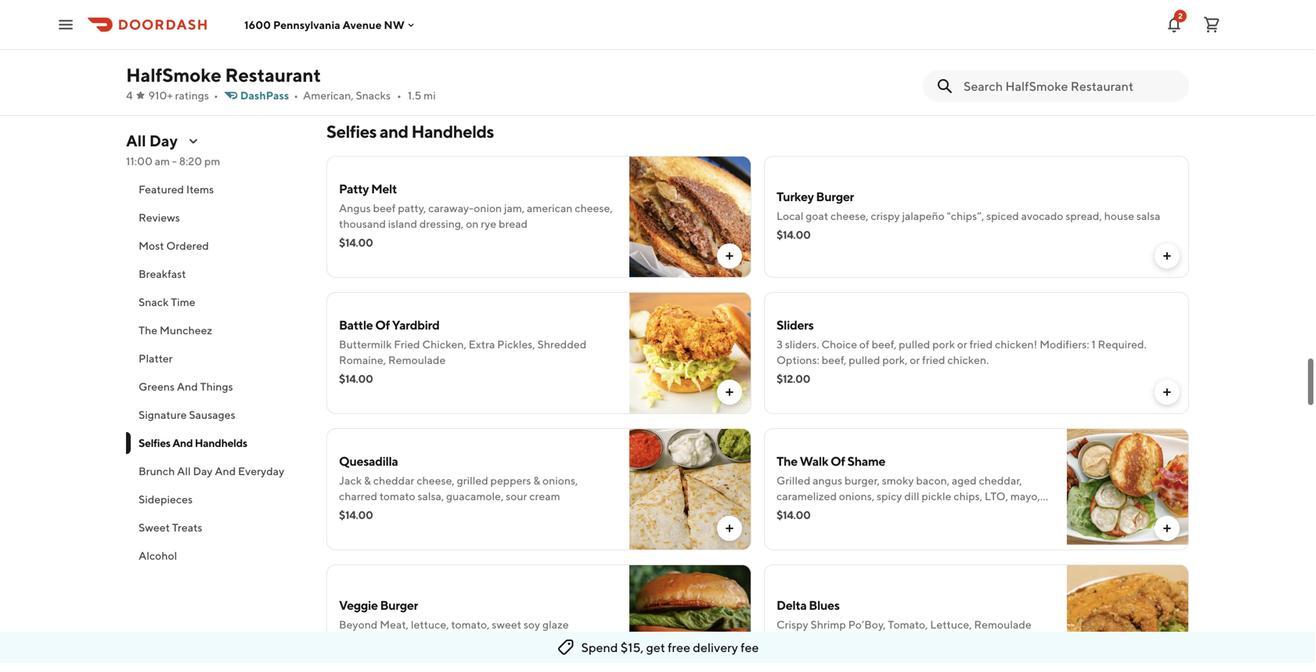 Task type: locate. For each thing, give the bounding box(es) containing it.
& up cream
[[533, 474, 540, 487]]

add item to cart image for beef
[[723, 250, 736, 262]]

jam,
[[504, 202, 525, 215]]

the inside the walk of shame grilled angus burger, smoky bacon, aged cheddar, caramelized onions, spicy dill pickle chips, lto, mayo, brioche bun
[[777, 454, 798, 469]]

shredded
[[537, 338, 587, 351]]

thousand
[[339, 217, 386, 230]]

0 horizontal spatial remoulade
[[388, 353, 446, 366]]

1 horizontal spatial handhelds
[[411, 121, 494, 142]]

rye
[[481, 217, 496, 230]]

1 vertical spatial all
[[177, 465, 191, 478]]

3 • from the left
[[397, 89, 402, 102]]

1 horizontal spatial of
[[831, 454, 845, 469]]

jalapeño
[[902, 209, 945, 222]]

1 horizontal spatial &
[[533, 474, 540, 487]]

sidepieces
[[139, 493, 193, 506]]

and up the signature sausages
[[177, 380, 198, 393]]

or up chicken.
[[957, 338, 968, 351]]

local down turkey
[[777, 209, 804, 222]]

0 horizontal spatial cheese,
[[417, 474, 455, 487]]

0 horizontal spatial of
[[375, 317, 390, 332]]

pulled down of
[[849, 353, 880, 366]]

1 horizontal spatial day
[[193, 465, 213, 478]]

of
[[859, 338, 870, 351]]

caramelized
[[777, 490, 837, 503]]

1 vertical spatial day
[[193, 465, 213, 478]]

1 vertical spatial onions,
[[839, 490, 875, 503]]

0 horizontal spatial onions,
[[543, 474, 578, 487]]

0 vertical spatial beef,
[[872, 338, 897, 351]]

featured items
[[139, 183, 214, 196]]

• left 1.5
[[397, 89, 402, 102]]

0 vertical spatial pulled
[[899, 338, 930, 351]]

onions, up cream
[[543, 474, 578, 487]]

0 horizontal spatial local
[[620, 18, 647, 31]]

american,
[[303, 89, 354, 102]]

melt
[[371, 181, 397, 196]]

• down restaurant
[[294, 89, 298, 102]]

11:00
[[126, 155, 153, 168]]

1 vertical spatial and
[[172, 436, 193, 449]]

0 items, open order cart image
[[1203, 15, 1221, 34]]

and up sidepieces button
[[215, 465, 236, 478]]

1 vertical spatial remoulade
[[974, 618, 1032, 631]]

notification bell image
[[1165, 15, 1184, 34]]

shrimp
[[811, 618, 846, 631]]

tomato
[[380, 490, 415, 503]]

910+
[[148, 89, 173, 102]]

$12.00 inside spicy chicken andouille sausage, cognac figs, arugula, local honey $12.00
[[339, 37, 373, 50]]

onion
[[474, 202, 502, 215]]

1 horizontal spatial burger
[[816, 189, 854, 204]]

and down the signature sausages
[[172, 436, 193, 449]]

beef, up pork,
[[872, 338, 897, 351]]

the inside "the muncheez" button
[[139, 324, 157, 337]]

remoulade down fried
[[388, 353, 446, 366]]

breakfast
[[139, 267, 186, 280]]

1 horizontal spatial all
[[177, 465, 191, 478]]

and for things
[[177, 380, 198, 393]]

1 horizontal spatial •
[[294, 89, 298, 102]]

1 horizontal spatial remoulade
[[974, 618, 1032, 631]]

sausage,
[[463, 18, 507, 31]]

the up the grilled on the right of the page
[[777, 454, 798, 469]]

cream
[[529, 490, 560, 503]]

cheese, inside turkey burger local goat cheese, crispy jalapeño "chips", spiced avocado spread, house salsa $14.00
[[831, 209, 869, 222]]

all right brunch
[[177, 465, 191, 478]]

extra
[[469, 338, 495, 351]]

0 horizontal spatial &
[[364, 474, 371, 487]]

1 • from the left
[[214, 89, 218, 102]]

cognac
[[509, 18, 548, 31]]

greens
[[139, 380, 175, 393]]

cheese, up "salsa,"
[[417, 474, 455, 487]]

0 horizontal spatial or
[[910, 353, 920, 366]]

• down halfsmoke restaurant
[[214, 89, 218, 102]]

pennsylvania
[[273, 18, 340, 31]]

day
[[149, 132, 178, 150], [193, 465, 213, 478]]

pulled
[[899, 338, 930, 351], [849, 353, 880, 366]]

the down snack
[[139, 324, 157, 337]]

brunch all day and everyday button
[[126, 457, 308, 485]]

0 vertical spatial burger
[[816, 189, 854, 204]]

1 vertical spatial the
[[777, 454, 798, 469]]

0 vertical spatial and
[[177, 380, 198, 393]]

mi
[[424, 89, 436, 102]]

chicken,
[[422, 338, 466, 351]]

1 horizontal spatial the
[[777, 454, 798, 469]]

house
[[1104, 209, 1134, 222]]

0 horizontal spatial •
[[214, 89, 218, 102]]

1 horizontal spatial cheese,
[[575, 202, 613, 215]]

add item to cart image
[[1161, 59, 1174, 71], [723, 386, 736, 398], [1161, 386, 1174, 398]]

fried down pork
[[922, 353, 945, 366]]

cheese, right goat
[[831, 209, 869, 222]]

bread
[[499, 217, 528, 230]]

add item to cart image for shame
[[1161, 522, 1174, 535]]

glaze
[[543, 618, 569, 631]]

1 horizontal spatial pulled
[[899, 338, 930, 351]]

beef, down 'choice'
[[822, 353, 847, 366]]

local left honey
[[620, 18, 647, 31]]

turkey burger local goat cheese, crispy jalapeño "chips", spiced avocado spread, house salsa $14.00
[[777, 189, 1161, 241]]

fried
[[970, 338, 993, 351], [922, 353, 945, 366]]

selfies for selfies and handhelds
[[326, 121, 377, 142]]

burger inside the veggie burger beyond meat, lettuce, tomato, sweet soy glaze
[[380, 598, 418, 613]]

get
[[646, 640, 665, 655]]

of up angus
[[831, 454, 845, 469]]

chicken
[[368, 18, 410, 31]]

sour
[[506, 490, 527, 503]]

dill
[[904, 490, 920, 503]]

0 vertical spatial the
[[139, 324, 157, 337]]

sweet treats
[[139, 521, 202, 534]]

2 horizontal spatial cheese,
[[831, 209, 869, 222]]

dashpass
[[240, 89, 289, 102]]

selfies down american, snacks • 1.5 mi
[[326, 121, 377, 142]]

0 vertical spatial onions,
[[543, 474, 578, 487]]

crispy
[[777, 618, 808, 631]]

and inside button
[[177, 380, 198, 393]]

0 horizontal spatial pulled
[[849, 353, 880, 366]]

fried up chicken.
[[970, 338, 993, 351]]

0 vertical spatial local
[[620, 18, 647, 31]]

spread,
[[1066, 209, 1102, 222]]

add item to cart image for cheddar
[[723, 522, 736, 535]]

jack
[[339, 474, 362, 487]]

am
[[155, 155, 170, 168]]

0 vertical spatial day
[[149, 132, 178, 150]]

0 horizontal spatial beef,
[[822, 353, 847, 366]]

cheese, inside quesadilla jack & cheddar cheese, grilled peppers & onions, charred tomato salsa, guacamole, sour cream $14.00
[[417, 474, 455, 487]]

charred
[[339, 490, 377, 503]]

0 vertical spatial remoulade
[[388, 353, 446, 366]]

or right pork,
[[910, 353, 920, 366]]

nw
[[384, 18, 405, 31]]

1 vertical spatial selfies
[[139, 436, 170, 449]]

$14.00
[[777, 228, 811, 241], [339, 236, 373, 249], [339, 372, 373, 385], [339, 508, 373, 521], [777, 508, 811, 521]]

alcohol
[[139, 549, 177, 562]]

1 horizontal spatial selfies
[[326, 121, 377, 142]]

cheese, right american
[[575, 202, 613, 215]]

selfies up brunch
[[139, 436, 170, 449]]

$14.00 down thousand
[[339, 236, 373, 249]]

handhelds down signature sausages button at the bottom left of the page
[[195, 436, 247, 449]]

beef
[[373, 202, 396, 215]]

patty melt angus beef patty, caraway-onion jam, american cheese, thousand island dressing, on rye bread $14.00
[[339, 181, 613, 249]]

$14.00 down romaine,
[[339, 372, 373, 385]]

pulled up pork,
[[899, 338, 930, 351]]

greens and things button
[[126, 373, 308, 401]]

chicken.
[[948, 353, 989, 366]]

pm
[[204, 155, 220, 168]]

halfsmoke
[[126, 64, 221, 86]]

1 horizontal spatial beef,
[[872, 338, 897, 351]]

burger up goat
[[816, 189, 854, 204]]

sliders 3 sliders. choice of beef, pulled pork or fried chicken! modifiers: 1 required. options: beef, pulled pork, or fried chicken. $12.00
[[777, 317, 1147, 385]]

• for 910+ ratings •
[[214, 89, 218, 102]]

2 vertical spatial and
[[215, 465, 236, 478]]

patty,
[[398, 202, 426, 215]]

handhelds for selfies and handhelds
[[411, 121, 494, 142]]

1 vertical spatial burger
[[380, 598, 418, 613]]

0 horizontal spatial handhelds
[[195, 436, 247, 449]]

honey
[[649, 18, 682, 31]]

burger for turkey burger
[[816, 189, 854, 204]]

1600 pennsylvania avenue nw button
[[244, 18, 417, 31]]

0 vertical spatial fried
[[970, 338, 993, 351]]

$12.00 inside sliders 3 sliders. choice of beef, pulled pork or fried chicken! modifiers: 1 required. options: beef, pulled pork, or fried chicken. $12.00
[[777, 372, 810, 385]]

and inside button
[[215, 465, 236, 478]]

$14.00 down charred
[[339, 508, 373, 521]]

0 horizontal spatial selfies
[[139, 436, 170, 449]]

battle
[[339, 317, 373, 332]]

sweet
[[492, 618, 521, 631]]

remoulade right lettuce,
[[974, 618, 1032, 631]]

burger up meat,
[[380, 598, 418, 613]]

2 & from the left
[[533, 474, 540, 487]]

1 horizontal spatial fried
[[970, 338, 993, 351]]

0 horizontal spatial fried
[[922, 353, 945, 366]]

spend $15, get free delivery fee
[[581, 640, 759, 655]]

turkey
[[777, 189, 814, 204]]

caraway-
[[428, 202, 474, 215]]

handhelds down mi
[[411, 121, 494, 142]]

& right jack
[[364, 474, 371, 487]]

1 vertical spatial of
[[831, 454, 845, 469]]

u st. hipster image
[[1067, 0, 1189, 87]]

2 horizontal spatial •
[[397, 89, 402, 102]]

1 horizontal spatial onions,
[[839, 490, 875, 503]]

selfies for selfies and handhelds
[[139, 436, 170, 449]]

0 vertical spatial selfies
[[326, 121, 377, 142]]

add item to cart image
[[723, 250, 736, 262], [1161, 250, 1174, 262], [723, 522, 736, 535], [1161, 522, 1174, 535]]

reviews button
[[126, 204, 308, 232]]

or
[[957, 338, 968, 351], [910, 353, 920, 366]]

0 vertical spatial of
[[375, 317, 390, 332]]

$14.00 down goat
[[777, 228, 811, 241]]

onions, down burger,
[[839, 490, 875, 503]]

beyond
[[339, 618, 378, 631]]

of up buttermilk at the left of the page
[[375, 317, 390, 332]]

0 vertical spatial handhelds
[[411, 121, 494, 142]]

all inside button
[[177, 465, 191, 478]]

peppers
[[491, 474, 531, 487]]

lettuce,
[[411, 618, 449, 631]]

$14.00 inside patty melt angus beef patty, caraway-onion jam, american cheese, thousand island dressing, on rye bread $14.00
[[339, 236, 373, 249]]

cheddar,
[[979, 474, 1022, 487]]

day down selfies and handhelds on the left of page
[[193, 465, 213, 478]]

0 horizontal spatial all
[[126, 132, 146, 150]]

Item Search search field
[[964, 78, 1177, 95]]

burger
[[816, 189, 854, 204], [380, 598, 418, 613]]

halfsmoke restaurant
[[126, 64, 321, 86]]

1 & from the left
[[364, 474, 371, 487]]

0 horizontal spatial the
[[139, 324, 157, 337]]

day up am at the top left of the page
[[149, 132, 178, 150]]

open menu image
[[56, 15, 75, 34]]

spicy
[[339, 18, 366, 31]]

1 horizontal spatial or
[[957, 338, 968, 351]]

shame
[[847, 454, 886, 469]]

the walk of shame image
[[1067, 428, 1189, 550]]

platter button
[[126, 344, 308, 373]]

0 horizontal spatial burger
[[380, 598, 418, 613]]

all up 11:00
[[126, 132, 146, 150]]

1 vertical spatial handhelds
[[195, 436, 247, 449]]

crispy
[[871, 209, 900, 222]]

remoulade inside delta blues crispy shrimp po'boy, tomato, lettuce, remoulade
[[974, 618, 1032, 631]]

1 vertical spatial local
[[777, 209, 804, 222]]

guacamole,
[[446, 490, 504, 503]]

1 horizontal spatial local
[[777, 209, 804, 222]]

pickles,
[[497, 338, 535, 351]]

burger inside turkey burger local goat cheese, crispy jalapeño "chips", spiced avocado spread, house salsa $14.00
[[816, 189, 854, 204]]

all day
[[126, 132, 178, 150]]



Task type: describe. For each thing, give the bounding box(es) containing it.
dressing,
[[419, 217, 464, 230]]

onions, inside quesadilla jack & cheddar cheese, grilled peppers & onions, charred tomato salsa, guacamole, sour cream $14.00
[[543, 474, 578, 487]]

delta
[[777, 598, 807, 613]]

arugula,
[[576, 18, 618, 31]]

bun
[[817, 505, 836, 518]]

spicy
[[877, 490, 902, 503]]

chips,
[[954, 490, 983, 503]]

1 vertical spatial beef,
[[822, 353, 847, 366]]

brunch
[[139, 465, 175, 478]]

everyday
[[238, 465, 284, 478]]

angus
[[813, 474, 842, 487]]

selfies and handhelds
[[326, 121, 494, 142]]

cheese, for quesadilla
[[417, 474, 455, 487]]

$14.00 inside turkey burger local goat cheese, crispy jalapeño "chips", spiced avocado spread, house salsa $14.00
[[777, 228, 811, 241]]

romaine,
[[339, 353, 386, 366]]

pork
[[933, 338, 955, 351]]

time
[[171, 296, 195, 308]]

$14.00 down caramelized
[[777, 508, 811, 521]]

and for handhelds
[[172, 436, 193, 449]]

$15,
[[621, 640, 644, 655]]

1600 pennsylvania avenue nw
[[244, 18, 405, 31]]

andouille
[[412, 18, 460, 31]]

free
[[668, 640, 690, 655]]

"chips",
[[947, 209, 984, 222]]

fried
[[394, 338, 420, 351]]

snack time
[[139, 296, 195, 308]]

tomato,
[[451, 618, 490, 631]]

delta blues crispy shrimp po'boy, tomato, lettuce, remoulade
[[777, 598, 1032, 631]]

the for walk
[[777, 454, 798, 469]]

quesadilla jack & cheddar cheese, grilled peppers & onions, charred tomato salsa, guacamole, sour cream $14.00
[[339, 454, 578, 521]]

chicken!
[[995, 338, 1038, 351]]

handhelds for selfies and handhelds
[[195, 436, 247, 449]]

signature sausages
[[139, 408, 235, 421]]

sidepieces button
[[126, 485, 308, 514]]

bacon,
[[916, 474, 950, 487]]

sweet
[[139, 521, 170, 534]]

0 horizontal spatial day
[[149, 132, 178, 150]]

sausages
[[189, 408, 235, 421]]

battle of yardbird buttermilk fried chicken, extra pickles, shredded romaine, remoulade $14.00
[[339, 317, 587, 385]]

1.5
[[408, 89, 421, 102]]

sliders
[[777, 317, 814, 332]]

buttermilk
[[339, 338, 392, 351]]

patty
[[339, 181, 369, 196]]

walk
[[800, 454, 828, 469]]

onions, inside the walk of shame grilled angus burger, smoky bacon, aged cheddar, caramelized onions, spicy dill pickle chips, lto, mayo, brioche bun
[[839, 490, 875, 503]]

muncheez
[[160, 324, 212, 337]]

local inside spicy chicken andouille sausage, cognac figs, arugula, local honey $12.00
[[620, 18, 647, 31]]

1 vertical spatial or
[[910, 353, 920, 366]]

of inside the walk of shame grilled angus burger, smoky bacon, aged cheddar, caramelized onions, spicy dill pickle chips, lto, mayo, brioche bun
[[831, 454, 845, 469]]

0 vertical spatial all
[[126, 132, 146, 150]]

1 vertical spatial fried
[[922, 353, 945, 366]]

aged
[[952, 474, 977, 487]]

signature
[[139, 408, 187, 421]]

menus image
[[187, 135, 200, 147]]

ordered
[[166, 239, 209, 252]]

1600
[[244, 18, 271, 31]]

spiced
[[987, 209, 1019, 222]]

items
[[186, 183, 214, 196]]

burger for veggie burger
[[380, 598, 418, 613]]

1 vertical spatial pulled
[[849, 353, 880, 366]]

spend
[[581, 640, 618, 655]]

3
[[777, 338, 783, 351]]

0 vertical spatial or
[[957, 338, 968, 351]]

battle of yardbird image
[[629, 292, 752, 414]]

remoulade inside the battle of yardbird buttermilk fried chicken, extra pickles, shredded romaine, remoulade $14.00
[[388, 353, 446, 366]]

cheese, for turkey
[[831, 209, 869, 222]]

-
[[172, 155, 177, 168]]

quesadilla image
[[629, 428, 752, 550]]

the for muncheez
[[139, 324, 157, 337]]

featured
[[139, 183, 184, 196]]

things
[[200, 380, 233, 393]]

american
[[527, 202, 573, 215]]

local inside turkey burger local goat cheese, crispy jalapeño "chips", spiced avocado spread, house salsa $14.00
[[777, 209, 804, 222]]

po'boy,
[[848, 618, 886, 631]]

salsa
[[1137, 209, 1161, 222]]

day inside button
[[193, 465, 213, 478]]

snack time button
[[126, 288, 308, 316]]

sliders.
[[785, 338, 819, 351]]

breakfast button
[[126, 260, 308, 288]]

platter
[[139, 352, 173, 365]]

pickle
[[922, 490, 952, 503]]

snacks
[[356, 89, 391, 102]]

of inside the battle of yardbird buttermilk fried chicken, extra pickles, shredded romaine, remoulade $14.00
[[375, 317, 390, 332]]

veggie burger image
[[629, 564, 752, 663]]

$14.00 inside quesadilla jack & cheddar cheese, grilled peppers & onions, charred tomato salsa, guacamole, sour cream $14.00
[[339, 508, 373, 521]]

choice
[[822, 338, 857, 351]]

910+ ratings •
[[148, 89, 218, 102]]

goat
[[806, 209, 828, 222]]

on
[[466, 217, 479, 230]]

figs,
[[550, 18, 573, 31]]

cheese, inside patty melt angus beef patty, caraway-onion jam, american cheese, thousand island dressing, on rye bread $14.00
[[575, 202, 613, 215]]

patty melt image
[[629, 156, 752, 278]]

$14.00 inside the battle of yardbird buttermilk fried chicken, extra pickles, shredded romaine, remoulade $14.00
[[339, 372, 373, 385]]

delta blues image
[[1067, 564, 1189, 663]]

lto,
[[985, 490, 1008, 503]]

4
[[126, 89, 133, 102]]

delivery
[[693, 640, 738, 655]]

mayo,
[[1011, 490, 1040, 503]]

burger,
[[845, 474, 880, 487]]

• for american, snacks • 1.5 mi
[[397, 89, 402, 102]]

island
[[388, 217, 417, 230]]

ratings
[[175, 89, 209, 102]]

2 • from the left
[[294, 89, 298, 102]]

selfies and handhelds
[[139, 436, 247, 449]]

veggie burger beyond meat, lettuce, tomato, sweet soy glaze
[[339, 598, 569, 631]]

quesadilla
[[339, 454, 398, 469]]

salsa,
[[418, 490, 444, 503]]

grilled
[[777, 474, 811, 487]]



Task type: vqa. For each thing, say whether or not it's contained in the screenshot.
min
no



